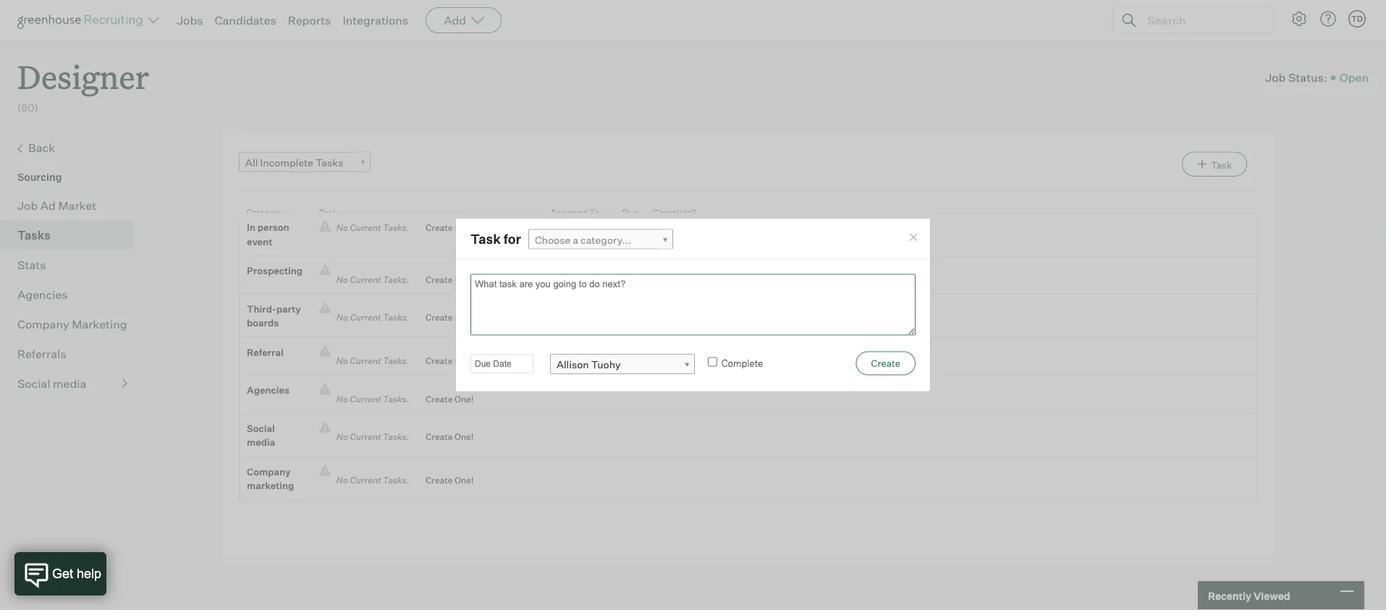 Task type: locate. For each thing, give the bounding box(es) containing it.
create one! link for company marketing
[[415, 474, 474, 488]]

4 no current tasks. from the top
[[331, 356, 415, 366]]

referrals link
[[17, 345, 127, 362]]

create
[[426, 222, 453, 233], [426, 274, 453, 285], [426, 312, 453, 323], [426, 356, 453, 366], [426, 394, 453, 404], [426, 432, 453, 442], [426, 475, 453, 486]]

4 no from the top
[[337, 356, 348, 366]]

no for prospecting
[[337, 274, 348, 285]]

social media
[[17, 376, 86, 391], [247, 423, 275, 448]]

0 horizontal spatial agencies
[[17, 287, 68, 302]]

boards
[[247, 317, 279, 329]]

2 create one! from the top
[[426, 274, 474, 285]]

0 vertical spatial job
[[1266, 70, 1286, 85]]

7 create one! from the top
[[426, 475, 474, 486]]

current for referral
[[350, 356, 381, 366]]

4 create one! from the top
[[426, 356, 474, 366]]

0 vertical spatial task
[[1211, 159, 1232, 171]]

marketing
[[72, 317, 127, 331]]

create for agencies
[[426, 394, 453, 404]]

1 vertical spatial social media
[[247, 423, 275, 448]]

6 create one! link from the top
[[415, 430, 474, 444]]

job
[[1266, 70, 1286, 85], [17, 198, 38, 213]]

2 horizontal spatial task
[[1211, 159, 1232, 171]]

media
[[53, 376, 86, 391], [247, 437, 275, 448]]

company up marketing
[[247, 466, 291, 478]]

0 vertical spatial social
[[17, 376, 50, 391]]

1 horizontal spatial agencies
[[247, 385, 290, 396]]

2 create one! link from the top
[[415, 273, 474, 287]]

greenhouse recruiting image
[[17, 12, 148, 29]]

social down 'referrals'
[[17, 376, 50, 391]]

configure image
[[1291, 10, 1308, 28]]

close image
[[908, 232, 920, 243]]

4 current from the top
[[350, 356, 381, 366]]

all incomplete tasks
[[245, 156, 343, 169]]

7 tasks. from the top
[[383, 475, 409, 486]]

5 create from the top
[[426, 394, 453, 404]]

job left "status:"
[[1266, 70, 1286, 85]]

tasks right incomplete
[[316, 156, 343, 169]]

1 horizontal spatial social
[[247, 423, 275, 434]]

5 one! from the top
[[455, 394, 474, 404]]

1 horizontal spatial company
[[247, 466, 291, 478]]

1 vertical spatial job
[[17, 198, 38, 213]]

3 tasks. from the top
[[383, 312, 409, 323]]

1 horizontal spatial tasks
[[316, 156, 343, 169]]

1 tasks. from the top
[[383, 222, 409, 233]]

no for agencies
[[337, 394, 348, 404]]

create one! for prospecting
[[426, 274, 474, 285]]

What task are you going to do next? text field
[[471, 274, 916, 335]]

current for third-party boards
[[350, 312, 381, 323]]

3 no current tasks. from the top
[[331, 312, 415, 323]]

task inside dialog
[[471, 231, 501, 247]]

tasks. for social media
[[383, 432, 409, 442]]

5 current from the top
[[350, 394, 381, 404]]

create for social media
[[426, 432, 453, 442]]

1 horizontal spatial task
[[471, 231, 501, 247]]

create one! for company marketing
[[426, 475, 474, 486]]

2 vertical spatial task
[[471, 231, 501, 247]]

media down referrals link
[[53, 376, 86, 391]]

0 horizontal spatial media
[[53, 376, 86, 391]]

2 current from the top
[[350, 274, 381, 285]]

5 create one! from the top
[[426, 394, 474, 404]]

jobs link
[[177, 13, 203, 28]]

1 horizontal spatial media
[[247, 437, 275, 448]]

person
[[258, 222, 289, 233]]

social media down 'referrals'
[[17, 376, 86, 391]]

3 create one! from the top
[[426, 312, 474, 323]]

create for in person event
[[426, 222, 453, 233]]

current for prospecting
[[350, 274, 381, 285]]

6 no from the top
[[337, 432, 348, 442]]

7 create from the top
[[426, 475, 453, 486]]

job ad market link
[[17, 197, 127, 214]]

(50)
[[17, 102, 38, 114]]

create one! for in person event
[[426, 222, 474, 233]]

create one! for agencies
[[426, 394, 474, 404]]

3 one! from the top
[[455, 312, 474, 323]]

tasks link
[[17, 226, 127, 244]]

1 vertical spatial task
[[319, 207, 337, 218]]

choose a category... link
[[529, 229, 673, 250]]

social
[[17, 376, 50, 391], [247, 423, 275, 434]]

tasks. for company marketing
[[383, 475, 409, 486]]

4 tasks. from the top
[[383, 356, 409, 366]]

1 create from the top
[[426, 222, 453, 233]]

3 no from the top
[[337, 312, 348, 323]]

None submit
[[856, 351, 916, 375]]

6 create one! from the top
[[426, 432, 474, 442]]

reports
[[288, 13, 331, 28]]

no
[[337, 222, 348, 233], [337, 274, 348, 285], [337, 312, 348, 323], [337, 356, 348, 366], [337, 394, 348, 404], [337, 432, 348, 442], [337, 475, 348, 486]]

job for job status:
[[1266, 70, 1286, 85]]

7 no from the top
[[337, 475, 348, 486]]

6 one! from the top
[[455, 432, 474, 442]]

no current tasks. for referral
[[331, 356, 415, 366]]

to
[[589, 207, 600, 218]]

agencies
[[17, 287, 68, 302], [247, 385, 290, 396]]

task
[[1211, 159, 1232, 171], [319, 207, 337, 218], [471, 231, 501, 247]]

6 no current tasks. from the top
[[331, 432, 415, 442]]

0 horizontal spatial job
[[17, 198, 38, 213]]

third-party boards
[[247, 303, 301, 329]]

1 create one! link from the top
[[415, 221, 474, 235]]

0 horizontal spatial social
[[17, 376, 50, 391]]

no for company marketing
[[337, 475, 348, 486]]

0 horizontal spatial tasks
[[17, 228, 51, 242]]

5 no from the top
[[337, 394, 348, 404]]

task for
[[471, 231, 521, 247]]

for
[[504, 231, 521, 247]]

no current tasks. for in person event
[[331, 222, 415, 233]]

create one!
[[426, 222, 474, 233], [426, 274, 474, 285], [426, 312, 474, 323], [426, 356, 474, 366], [426, 394, 474, 404], [426, 432, 474, 442], [426, 475, 474, 486]]

category...
[[581, 233, 632, 246]]

create one! link
[[415, 221, 474, 235], [415, 273, 474, 287], [415, 311, 474, 325], [415, 354, 474, 368], [415, 392, 474, 406], [415, 430, 474, 444], [415, 474, 474, 488]]

6 create from the top
[[426, 432, 453, 442]]

0 horizontal spatial social media
[[17, 376, 86, 391]]

tasks. for in person event
[[383, 222, 409, 233]]

5 create one! link from the top
[[415, 392, 474, 406]]

0 vertical spatial tasks
[[316, 156, 343, 169]]

no current tasks. for prospecting
[[331, 274, 415, 285]]

complete
[[722, 357, 763, 369]]

viewed
[[1254, 590, 1291, 602]]

Complete checkbox
[[708, 357, 717, 367]]

create one! for referral
[[426, 356, 474, 366]]

one! for referral
[[455, 356, 474, 366]]

2 one! from the top
[[455, 274, 474, 285]]

social inside social media link
[[17, 376, 50, 391]]

no current tasks. for social media
[[331, 432, 415, 442]]

6 current from the top
[[350, 432, 381, 442]]

4 create one! link from the top
[[415, 354, 474, 368]]

1 vertical spatial company
[[247, 466, 291, 478]]

4 create from the top
[[426, 356, 453, 366]]

company marketing
[[247, 466, 294, 492]]

create for prospecting
[[426, 274, 453, 285]]

allison tuohy
[[557, 358, 621, 371]]

1 vertical spatial media
[[247, 437, 275, 448]]

td
[[1352, 14, 1363, 24]]

1 horizontal spatial social media
[[247, 423, 275, 448]]

company up 'referrals'
[[17, 317, 69, 331]]

no current tasks. for agencies
[[331, 394, 415, 404]]

1 no current tasks. from the top
[[331, 222, 415, 233]]

2 no current tasks. from the top
[[331, 274, 415, 285]]

assigned to
[[550, 207, 600, 218]]

2 create from the top
[[426, 274, 453, 285]]

no for in person event
[[337, 222, 348, 233]]

media up company marketing
[[247, 437, 275, 448]]

1 vertical spatial social
[[247, 423, 275, 434]]

company for company marketing
[[247, 466, 291, 478]]

3 create from the top
[[426, 312, 453, 323]]

agencies down the stats
[[17, 287, 68, 302]]

social up company marketing
[[247, 423, 275, 434]]

5 no current tasks. from the top
[[331, 394, 415, 404]]

7 no current tasks. from the top
[[331, 475, 415, 486]]

create one! link for prospecting
[[415, 273, 474, 287]]

7 current from the top
[[350, 475, 381, 486]]

3 current from the top
[[350, 312, 381, 323]]

6 tasks. from the top
[[383, 432, 409, 442]]

2 no from the top
[[337, 274, 348, 285]]

one!
[[455, 222, 474, 233], [455, 274, 474, 285], [455, 312, 474, 323], [455, 356, 474, 366], [455, 394, 474, 404], [455, 432, 474, 442], [455, 475, 474, 486]]

incomplete
[[260, 156, 313, 169]]

company marketing link
[[17, 315, 127, 333]]

1 no from the top
[[337, 222, 348, 233]]

2 tasks. from the top
[[383, 274, 409, 285]]

jobs
[[177, 13, 203, 28]]

0 vertical spatial social media
[[17, 376, 86, 391]]

company
[[17, 317, 69, 331], [247, 466, 291, 478]]

7 create one! link from the top
[[415, 474, 474, 488]]

tasks
[[316, 156, 343, 169], [17, 228, 51, 242]]

1 one! from the top
[[455, 222, 474, 233]]

4 one! from the top
[[455, 356, 474, 366]]

stats
[[17, 258, 46, 272]]

referrals
[[17, 347, 66, 361]]

current for social media
[[350, 432, 381, 442]]

1 current from the top
[[350, 222, 381, 233]]

tasks up the stats
[[17, 228, 51, 242]]

3 create one! link from the top
[[415, 311, 474, 325]]

no current tasks.
[[331, 222, 415, 233], [331, 274, 415, 285], [331, 312, 415, 323], [331, 356, 415, 366], [331, 394, 415, 404], [331, 432, 415, 442], [331, 475, 415, 486]]

0 horizontal spatial task
[[319, 207, 337, 218]]

1 create one! from the top
[[426, 222, 474, 233]]

company inside company marketing link
[[17, 317, 69, 331]]

no current tasks. for third-party boards
[[331, 312, 415, 323]]

company inside company marketing
[[247, 466, 291, 478]]

social media up company marketing
[[247, 423, 275, 448]]

agencies down referral
[[247, 385, 290, 396]]

back
[[28, 140, 55, 155]]

1 horizontal spatial job
[[1266, 70, 1286, 85]]

create one! link for in person event
[[415, 221, 474, 235]]

create one! for third-party boards
[[426, 312, 474, 323]]

5 tasks. from the top
[[383, 394, 409, 404]]

a
[[573, 233, 579, 246]]

7 one! from the top
[[455, 475, 474, 486]]

0 vertical spatial company
[[17, 317, 69, 331]]

assigned
[[550, 207, 587, 218]]

tuohy
[[591, 358, 621, 371]]

tasks.
[[383, 222, 409, 233], [383, 274, 409, 285], [383, 312, 409, 323], [383, 356, 409, 366], [383, 394, 409, 404], [383, 432, 409, 442], [383, 475, 409, 486]]

current
[[350, 222, 381, 233], [350, 274, 381, 285], [350, 312, 381, 323], [350, 356, 381, 366], [350, 394, 381, 404], [350, 432, 381, 442], [350, 475, 381, 486]]

task for sourcing
[[1211, 159, 1232, 171]]

0 horizontal spatial company
[[17, 317, 69, 331]]

allison tuohy link
[[550, 354, 695, 375]]

choose a category...
[[535, 233, 632, 246]]

td button
[[1349, 10, 1366, 28]]

Due Date text field
[[471, 354, 534, 373]]

company marketing
[[17, 317, 127, 331]]

tasks. for agencies
[[383, 394, 409, 404]]

current for in person event
[[350, 222, 381, 233]]

job left ad
[[17, 198, 38, 213]]



Task type: describe. For each thing, give the bounding box(es) containing it.
tasks. for prospecting
[[383, 274, 409, 285]]

one! for social media
[[455, 432, 474, 442]]

job for job ad market
[[17, 198, 38, 213]]

prospecting
[[247, 265, 303, 277]]

integrations
[[343, 13, 408, 28]]

event
[[247, 236, 272, 247]]

create for company marketing
[[426, 475, 453, 486]]

reports link
[[288, 13, 331, 28]]

none submit inside task for dialog
[[856, 351, 916, 375]]

0 vertical spatial agencies
[[17, 287, 68, 302]]

no for third-party boards
[[337, 312, 348, 323]]

agencies link
[[17, 286, 127, 303]]

company for company marketing
[[17, 317, 69, 331]]

no for referral
[[337, 356, 348, 366]]

job status:
[[1266, 70, 1328, 85]]

category
[[246, 207, 283, 218]]

one! for company marketing
[[455, 475, 474, 486]]

no current tasks. for company marketing
[[331, 475, 415, 486]]

marketing
[[247, 480, 294, 492]]

1 vertical spatial agencies
[[247, 385, 290, 396]]

0 vertical spatial media
[[53, 376, 86, 391]]

current for agencies
[[350, 394, 381, 404]]

third-
[[247, 303, 276, 315]]

back link
[[17, 139, 127, 158]]

candidates
[[215, 13, 276, 28]]

choose
[[535, 233, 571, 246]]

create one! link for social media
[[415, 430, 474, 444]]

in
[[247, 222, 256, 233]]

tasks. for referral
[[383, 356, 409, 366]]

open
[[1340, 70, 1369, 85]]

stats link
[[17, 256, 127, 273]]

create one! link for agencies
[[415, 392, 474, 406]]

recently viewed
[[1208, 590, 1291, 602]]

Search text field
[[1144, 10, 1261, 31]]

in person event
[[247, 222, 289, 247]]

one! for agencies
[[455, 394, 474, 404]]

add
[[444, 13, 466, 28]]

one! for in person event
[[455, 222, 474, 233]]

job ad market
[[17, 198, 96, 213]]

1 vertical spatial tasks
[[17, 228, 51, 242]]

market
[[58, 198, 96, 213]]

create one! link for third-party boards
[[415, 311, 474, 325]]

current for company marketing
[[350, 475, 381, 486]]

one! for prospecting
[[455, 274, 474, 285]]

add button
[[426, 7, 502, 33]]

allison
[[557, 358, 589, 371]]

designer
[[17, 55, 149, 98]]

task for dialog
[[455, 218, 931, 392]]

complete?
[[653, 207, 696, 218]]

recently
[[1208, 590, 1252, 602]]

create for third-party boards
[[426, 312, 453, 323]]

td button
[[1346, 7, 1369, 30]]

one! for third-party boards
[[455, 312, 474, 323]]

party
[[276, 303, 301, 315]]

integrations link
[[343, 13, 408, 28]]

create for referral
[[426, 356, 453, 366]]

referral
[[247, 347, 284, 358]]

ad
[[40, 198, 56, 213]]

no for social media
[[337, 432, 348, 442]]

sourcing
[[17, 171, 62, 183]]

all
[[245, 156, 258, 169]]

create one! link for referral
[[415, 354, 474, 368]]

create one! for social media
[[426, 432, 474, 442]]

designer link
[[17, 41, 149, 101]]

task for task
[[319, 207, 337, 218]]

candidates link
[[215, 13, 276, 28]]

all incomplete tasks link
[[239, 152, 371, 173]]

tasks. for third-party boards
[[383, 312, 409, 323]]

due
[[623, 207, 639, 218]]

status:
[[1289, 70, 1328, 85]]

designer (50)
[[17, 55, 149, 114]]

social media link
[[17, 375, 127, 392]]



Task type: vqa. For each thing, say whether or not it's contained in the screenshot.
'Media'
yes



